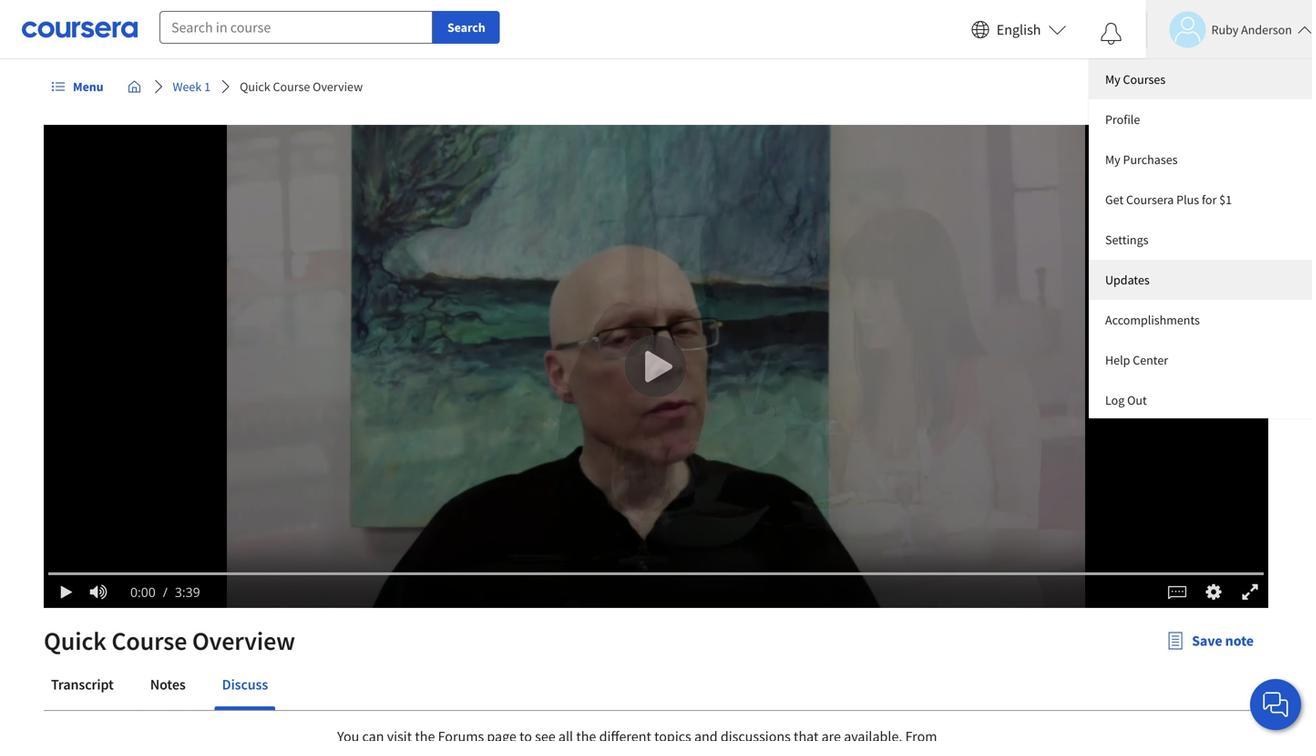 Task type: vqa. For each thing, say whether or not it's contained in the screenshot.
INFRASTRUCTURE
no



Task type: locate. For each thing, give the bounding box(es) containing it.
$1
[[1220, 191, 1233, 208]]

notes
[[150, 676, 186, 694]]

0 minutes 0 seconds element
[[130, 583, 156, 601]]

my left purchases
[[1106, 151, 1121, 168]]

transcript button
[[44, 663, 121, 707]]

quick right 1
[[240, 78, 271, 95]]

1 vertical spatial overview
[[192, 625, 295, 657]]

quick course overview down search in course text field
[[240, 78, 363, 95]]

0 vertical spatial overview
[[313, 78, 363, 95]]

1 my from the top
[[1106, 71, 1121, 88]]

log out button
[[1089, 380, 1313, 418]]

get coursera plus for $1 link
[[1089, 180, 1313, 220]]

1 vertical spatial course
[[112, 625, 187, 657]]

overview
[[313, 78, 363, 95], [192, 625, 295, 657]]

coursera image
[[22, 15, 138, 44]]

0 vertical spatial quick
[[240, 78, 271, 95]]

search button
[[433, 11, 500, 44]]

0 horizontal spatial quick
[[44, 625, 107, 657]]

course
[[273, 78, 310, 95], [112, 625, 187, 657]]

course up notes
[[112, 625, 187, 657]]

search
[[448, 19, 486, 36]]

menu button
[[44, 70, 111, 103]]

help center
[[1106, 352, 1169, 368]]

0 horizontal spatial overview
[[192, 625, 295, 657]]

week 1 link
[[165, 70, 218, 103]]

overview up discuss
[[192, 625, 295, 657]]

accomplishments link
[[1089, 300, 1313, 340]]

accomplishments
[[1106, 312, 1201, 328]]

1 vertical spatial quick course overview
[[44, 625, 295, 657]]

quick up transcript button
[[44, 625, 107, 657]]

quick course overview up notes
[[44, 625, 295, 657]]

0 vertical spatial my
[[1106, 71, 1121, 88]]

home image
[[127, 79, 142, 94]]

0 vertical spatial course
[[273, 78, 310, 95]]

my
[[1106, 71, 1121, 88], [1106, 151, 1121, 168]]

week
[[173, 78, 202, 95]]

full screen image
[[1239, 583, 1263, 601]]

anderson
[[1242, 21, 1293, 38]]

profile link
[[1089, 99, 1313, 139]]

mute image
[[87, 583, 110, 601]]

coursera
[[1127, 191, 1175, 208]]

save
[[1193, 632, 1223, 650]]

english button
[[964, 0, 1074, 59]]

0:00 / 3:39
[[130, 583, 200, 601]]

1 vertical spatial my
[[1106, 151, 1121, 168]]

related lecture content tabs tab list
[[44, 663, 1269, 710]]

overview down search in course text field
[[313, 78, 363, 95]]

help center link
[[1089, 340, 1313, 380]]

1 horizontal spatial course
[[273, 78, 310, 95]]

course down search in course text field
[[273, 78, 310, 95]]

quick
[[240, 78, 271, 95], [44, 625, 107, 657]]

1 vertical spatial quick
[[44, 625, 107, 657]]

my purchases
[[1106, 151, 1178, 168]]

my left courses
[[1106, 71, 1121, 88]]

menu
[[73, 78, 103, 95]]

log out
[[1106, 392, 1148, 408]]

discuss button
[[215, 663, 275, 707]]

2 my from the top
[[1106, 151, 1121, 168]]

purchases
[[1124, 151, 1178, 168]]

get coursera plus for $1
[[1106, 191, 1233, 208]]

1 horizontal spatial overview
[[313, 78, 363, 95]]

quick course overview
[[240, 78, 363, 95], [44, 625, 295, 657]]



Task type: describe. For each thing, give the bounding box(es) containing it.
plus
[[1177, 191, 1200, 208]]

play image
[[57, 585, 76, 599]]

discuss
[[222, 676, 268, 694]]

1
[[204, 78, 211, 95]]

my purchases link
[[1089, 139, 1313, 180]]

1 horizontal spatial quick
[[240, 78, 271, 95]]

3 minutes 39 seconds element
[[175, 583, 200, 601]]

/
[[163, 583, 168, 601]]

3:39
[[175, 583, 200, 601]]

chat with us image
[[1262, 690, 1291, 719]]

settings link
[[1089, 220, 1313, 260]]

out
[[1128, 392, 1148, 408]]

updates link
[[1089, 260, 1313, 300]]

ruby anderson button
[[1146, 11, 1313, 48]]

0 vertical spatial quick course overview
[[240, 78, 363, 95]]

my courses link
[[1089, 59, 1313, 99]]

for
[[1202, 191, 1217, 208]]

quick course overview link
[[233, 70, 370, 103]]

get
[[1106, 191, 1124, 208]]

my courses
[[1106, 71, 1166, 88]]

ruby anderson
[[1212, 21, 1293, 38]]

center
[[1133, 352, 1169, 368]]

ruby
[[1212, 21, 1239, 38]]

transcript
[[51, 676, 114, 694]]

overview inside quick course overview link
[[313, 78, 363, 95]]

0:00
[[130, 583, 156, 601]]

courses
[[1124, 71, 1166, 88]]

english
[[997, 21, 1042, 39]]

ruby anderson menu
[[1089, 59, 1313, 418]]

show notifications image
[[1101, 23, 1123, 45]]

week 1
[[173, 78, 211, 95]]

save note
[[1193, 632, 1254, 650]]

updates
[[1106, 272, 1150, 288]]

Search in course text field
[[160, 11, 433, 44]]

save note button
[[1152, 619, 1269, 663]]

log
[[1106, 392, 1125, 408]]

my for my purchases
[[1106, 151, 1121, 168]]

notes button
[[143, 663, 193, 707]]

profile
[[1106, 111, 1141, 128]]

0 horizontal spatial course
[[112, 625, 187, 657]]

settings
[[1106, 232, 1149, 248]]

my for my courses
[[1106, 71, 1121, 88]]

note
[[1226, 632, 1254, 650]]

help
[[1106, 352, 1131, 368]]



